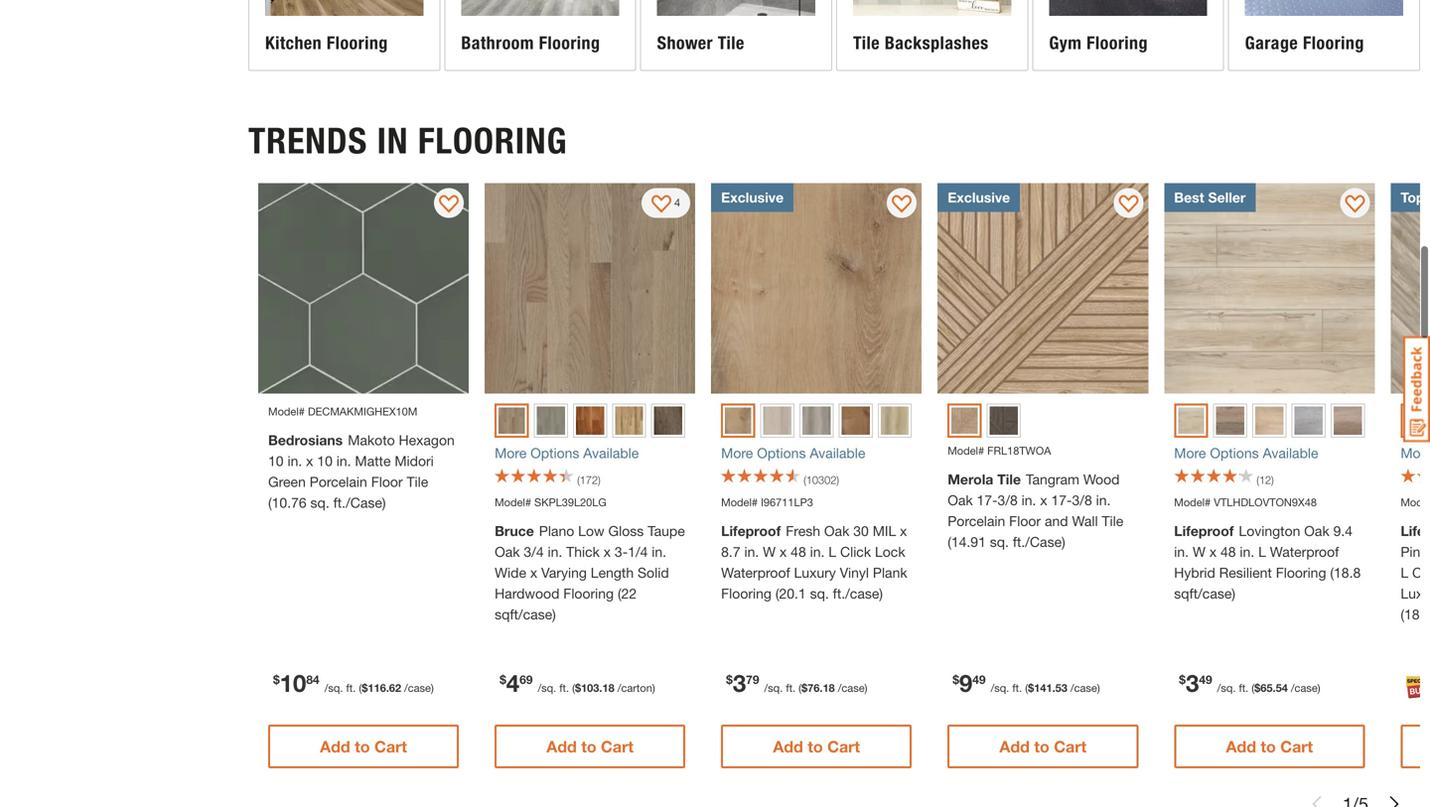 Task type: describe. For each thing, give the bounding box(es) containing it.
add for $ 3 49 /sq. ft. ( $ 65 . 54 /case )
[[1227, 738, 1257, 757]]

/case for $ 9 49 /sq. ft. ( $ 141 . 53 /case )
[[1071, 682, 1098, 695]]

fresh
[[786, 523, 821, 539]]

( up the vtlhdlovton9x48 on the right of page
[[1257, 474, 1260, 487]]

plano low gloss taupe oak 3/4 in. thick x 3-1/4 in. wide x varying length solid hardwood flooring (22 sqft/case) image
[[485, 183, 696, 394]]

skpl39l20lg
[[535, 496, 607, 509]]

4 button
[[642, 188, 691, 218]]

) inside $ 3 79 /sq. ft. ( $ 76 . 18 /case )
[[865, 682, 868, 695]]

more for lovington oak 9.4 in. w x 48 in. l waterproof hybrid resilient flooring (18.8 sqft/case)
[[1175, 445, 1207, 461]]

in. up luxury
[[810, 544, 825, 560]]

bruce
[[495, 523, 534, 539]]

oak inside fresh oak 30 mil x 8.7 in. w x 48 in. l click lock waterproof luxury vinyl plank flooring (20.1 sq. ft./case)
[[825, 523, 850, 539]]

model# vtlhdlovton9x48
[[1175, 496, 1317, 509]]

wide
[[495, 565, 527, 581]]

add to cart for $ 9 49 /sq. ft. ( $ 141 . 53 /case )
[[1000, 738, 1087, 757]]

resilient
[[1220, 565, 1273, 581]]

luxury
[[794, 565, 836, 581]]

9
[[960, 669, 973, 697]]

to for $ 3 49 /sq. ft. ( $ 65 . 54 /case )
[[1261, 738, 1277, 757]]

3-
[[615, 544, 628, 560]]

. for $ 10 84 /sq. ft. ( $ 116 . 62 /case )
[[386, 682, 389, 695]]

model# up merola at the bottom right of page
[[948, 445, 985, 458]]

bathroom flooring link
[[445, 0, 636, 70]]

available for lovington
[[1263, 445, 1319, 461]]

gray image
[[655, 407, 683, 435]]

midori
[[395, 453, 434, 470]]

1 17- from the left
[[977, 492, 998, 509]]

model# frl18twoa
[[948, 445, 1052, 458]]

) inside $ 3 49 /sq. ft. ( $ 65 . 54 /case )
[[1318, 682, 1321, 695]]

and
[[1045, 513, 1069, 530]]

$ 4 69 /sq. ft. ( $ 103 . 18 /carton )
[[500, 669, 655, 697]]

in. right 8.7
[[745, 544, 759, 560]]

103
[[581, 682, 600, 695]]

$ left 141
[[953, 673, 960, 687]]

this is the first slide image
[[1310, 797, 1325, 808]]

sq. inside makoto hexagon 10 in. x 10 in. matte midori green porcelain floor tile (10.76 sq. ft./case)
[[311, 495, 330, 511]]

model
[[1401, 496, 1431, 509]]

trail oak image
[[842, 407, 870, 435]]

taupe
[[648, 523, 685, 539]]

i96711lp3
[[761, 496, 814, 509]]

tile backsplashes link
[[838, 0, 1028, 70]]

10302
[[807, 474, 837, 487]]

( 172 )
[[577, 474, 601, 487]]

ft. for $ 3 79 /sq. ft. ( $ 76 . 18 /case )
[[786, 682, 796, 695]]

x right mil
[[900, 523, 908, 539]]

length
[[591, 565, 634, 581]]

hexagon
[[399, 432, 455, 449]]

. for $ 3 79 /sq. ft. ( $ 76 . 18 /case )
[[820, 682, 823, 695]]

flooring down bathroom
[[418, 119, 568, 162]]

varying
[[542, 565, 587, 581]]

plano
[[539, 523, 575, 539]]

add to cart button for $ 3 79 /sq. ft. ( $ 76 . 18 /case )
[[721, 725, 912, 769]]

options for plano
[[531, 445, 580, 461]]

18 for 4
[[603, 682, 615, 695]]

to for $ 10 84 /sq. ft. ( $ 116 . 62 /case )
[[355, 738, 370, 757]]

add to cart button for $ 4 69 /sq. ft. ( $ 103 . 18 /carton )
[[495, 725, 686, 769]]

) inside $ 9 49 /sq. ft. ( $ 141 . 53 /case )
[[1098, 682, 1101, 695]]

fresh oak image
[[725, 408, 752, 434]]

image for garage flooring image
[[1246, 0, 1404, 16]]

84
[[306, 673, 320, 687]]

$ left 84
[[273, 673, 280, 687]]

flooring down the image for bathroom flooring
[[539, 32, 601, 54]]

top r
[[1401, 189, 1431, 206]]

vinyl
[[840, 565, 869, 581]]

in. down tangram
[[1022, 492, 1037, 509]]

gym flooring link
[[1034, 0, 1224, 70]]

spring park oak image
[[764, 407, 792, 435]]

54
[[1276, 682, 1289, 695]]

makoto
[[348, 432, 395, 449]]

backsplashes
[[885, 32, 989, 54]]

gloss
[[609, 523, 644, 539]]

0 horizontal spatial 4
[[506, 669, 520, 697]]

wall
[[1073, 513, 1099, 530]]

$ left 79
[[726, 673, 733, 687]]

feedback link image
[[1404, 336, 1431, 443]]

more options available link for lovington
[[1175, 443, 1366, 464]]

(14.91
[[948, 534, 987, 550]]

image for kitchen flooring image
[[265, 0, 424, 16]]

porcelain for ft./case)
[[310, 474, 367, 490]]

/carton
[[618, 682, 653, 695]]

( 12 )
[[1257, 474, 1275, 487]]

$ left 69
[[500, 673, 506, 687]]

3/4
[[524, 544, 544, 560]]

model# i96711lp3
[[721, 496, 814, 509]]

( inside $ 3 79 /sq. ft. ( $ 76 . 18 /case )
[[799, 682, 802, 695]]

lovington image
[[1179, 408, 1205, 434]]

matte
[[355, 453, 391, 470]]

inman lake oak image
[[803, 407, 831, 435]]

w inside fresh oak 30 mil x 8.7 in. w x 48 in. l click lock waterproof luxury vinyl plank flooring (20.1 sq. ft./case)
[[763, 544, 776, 560]]

ft. for $ 3 49 /sq. ft. ( $ 65 . 54 /case )
[[1239, 682, 1249, 695]]

( inside $ 9 49 /sq. ft. ( $ 141 . 53 /case )
[[1026, 682, 1028, 695]]

ft. for $ 9 49 /sq. ft. ( $ 141 . 53 /case )
[[1013, 682, 1023, 695]]

image for shower tile image
[[657, 0, 816, 16]]

model# up bedrosians
[[268, 405, 305, 418]]

cart for $ 4 69 /sq. ft. ( $ 103 . 18 /carton )
[[601, 738, 634, 757]]

oak inside plano low gloss taupe oak 3/4 in. thick x 3-1/4 in. wide x varying length solid hardwood flooring (22 sqft/case)
[[495, 544, 520, 560]]

fox run oak image
[[1334, 407, 1363, 435]]

floor for tile
[[371, 474, 403, 490]]

bedrosians
[[268, 432, 343, 449]]

add for $ 9 49 /sq. ft. ( $ 141 . 53 /case )
[[1000, 738, 1030, 757]]

hyde creek oak image
[[1217, 407, 1245, 435]]

cart for $ 3 79 /sq. ft. ( $ 76 . 18 /case )
[[828, 738, 860, 757]]

/sq. for $ 10 84 /sq. ft. ( $ 116 . 62 /case )
[[325, 682, 343, 695]]

(22
[[618, 586, 637, 602]]

10 up green
[[268, 453, 284, 470]]

taupe image
[[499, 408, 525, 434]]

flooring down image for kitchen flooring
[[327, 32, 388, 54]]

merola
[[948, 471, 994, 488]]

tangram wood oak 17-3/8 in. x 17-3/8 in. porcelain floor and wall tile (14.91 sq. ft./case)
[[948, 471, 1124, 550]]

( inside $ 4 69 /sq. ft. ( $ 103 . 18 /carton )
[[572, 682, 575, 695]]

tile inside makoto hexagon 10 in. x 10 in. matte midori green porcelain floor tile (10.76 sq. ft./case)
[[407, 474, 428, 490]]

lock
[[875, 544, 906, 560]]

in. down wood
[[1097, 492, 1111, 509]]

shale image
[[537, 407, 565, 435]]

. for $ 9 49 /sq. ft. ( $ 141 . 53 /case )
[[1053, 682, 1056, 695]]

$ 10 84 /sq. ft. ( $ 116 . 62 /case )
[[273, 669, 434, 697]]

exclusive for 3
[[721, 189, 784, 206]]

shower tile
[[657, 32, 745, 54]]

4 inside dropdown button
[[675, 196, 681, 209]]

waterproof inside fresh oak 30 mil x 8.7 in. w x 48 in. l click lock waterproof luxury vinyl plank flooring (20.1 sq. ft./case)
[[721, 565, 791, 581]]

model# skpl39l20lg
[[495, 496, 607, 509]]

( up i96711lp3 on the right bottom of the page
[[804, 474, 807, 487]]

tangram
[[1026, 471, 1080, 488]]

/case for $ 3 49 /sq. ft. ( $ 65 . 54 /case )
[[1292, 682, 1318, 695]]

marsh image
[[576, 407, 604, 435]]

plano low gloss taupe oak 3/4 in. thick x 3-1/4 in. wide x varying length solid hardwood flooring (22 sqft/case)
[[495, 523, 685, 623]]

$ right 69
[[575, 682, 581, 695]]

best seller
[[1175, 189, 1246, 206]]

to for $ 4 69 /sq. ft. ( $ 103 . 18 /carton )
[[581, 738, 597, 757]]

add to cart button for $ 3 49 /sq. ft. ( $ 65 . 54 /case )
[[1175, 725, 1366, 769]]

country natural image
[[615, 407, 644, 435]]

kitchen flooring
[[265, 32, 388, 54]]

sq. inside fresh oak 30 mil x 8.7 in. w x 48 in. l click lock waterproof luxury vinyl plank flooring (20.1 sq. ft./case)
[[810, 586, 829, 602]]

l inside fresh oak 30 mil x 8.7 in. w x 48 in. l click lock waterproof luxury vinyl plank flooring (20.1 sq. ft./case)
[[829, 544, 837, 560]]

top
[[1401, 189, 1425, 206]]

(18.8
[[1331, 565, 1361, 581]]

x left 3- on the left
[[604, 544, 611, 560]]

$ right 79
[[802, 682, 808, 695]]

gym
[[1050, 32, 1082, 54]]

sqft/case) inside plano low gloss taupe oak 3/4 in. thick x 3-1/4 in. wide x varying length solid hardwood flooring (22 sqft/case)
[[495, 607, 556, 623]]

add to cart for $ 3 49 /sq. ft. ( $ 65 . 54 /case )
[[1227, 738, 1314, 757]]

lifep link
[[1401, 523, 1431, 623]]

waterproof inside "lovington oak 9.4 in. w x 48 in. l waterproof hybrid resilient flooring (18.8 sqft/case)"
[[1271, 544, 1340, 560]]

dusk cherry image
[[881, 407, 909, 435]]

in. down plano
[[548, 544, 563, 560]]

options for lovington
[[1211, 445, 1260, 461]]

lifeproof for x
[[1175, 523, 1234, 539]]

. for $ 4 69 /sq. ft. ( $ 103 . 18 /carton )
[[600, 682, 603, 695]]

x down fresh
[[780, 544, 787, 560]]

trends in flooring
[[248, 119, 568, 162]]

49 for 9
[[973, 673, 986, 687]]

chevron boardwalk pine 12 mil x 12 in. w x 28 in. l click lock waterproof luxury vinyl plank flooring (18.9 sqft/case) image
[[1391, 183, 1431, 394]]

add to cart for $ 4 69 /sq. ft. ( $ 103 . 18 /carton )
[[547, 738, 634, 757]]

solid
[[638, 565, 669, 581]]

9.4
[[1334, 523, 1353, 539]]

lovington
[[1239, 523, 1301, 539]]

in. up green
[[288, 453, 302, 470]]

vtlhdlovton9x48
[[1214, 496, 1317, 509]]

in. up hybrid
[[1175, 544, 1189, 560]]

bathroom flooring
[[461, 32, 601, 54]]

in. up resilient
[[1240, 544, 1255, 560]]

x inside "lovington oak 9.4 in. w x 48 in. l waterproof hybrid resilient flooring (18.8 sqft/case)"
[[1210, 544, 1217, 560]]

available for plano
[[584, 445, 639, 461]]

79
[[746, 673, 760, 687]]

53
[[1056, 682, 1068, 695]]

49 for 3
[[1200, 673, 1213, 687]]

display image for $ 3 79 /sq. ft. ( $ 76 . 18 /case )
[[892, 195, 912, 215]]

116
[[368, 682, 386, 695]]

options for fresh
[[757, 445, 806, 461]]

in. left matte
[[337, 453, 351, 470]]



Task type: vqa. For each thing, say whether or not it's contained in the screenshot.
UP
no



Task type: locate. For each thing, give the bounding box(es) containing it.
more options available down spring park oak icon
[[721, 445, 866, 461]]

5 add to cart button from the left
[[1175, 725, 1366, 769]]

/case right the "76"
[[838, 682, 865, 695]]

1 3 from the left
[[733, 669, 746, 697]]

2 exclusive from the left
[[948, 189, 1011, 206]]

4 display image from the left
[[1346, 195, 1366, 215]]

makoto hexagon 10 in. x 10 in. matte midori green porcelain floor tile (10.76 sq. ft./case) image
[[258, 183, 469, 394]]

2 l from the left
[[1259, 544, 1267, 560]]

sq. right '(14.91'
[[990, 534, 1009, 550]]

) inside $ 4 69 /sq. ft. ( $ 103 . 18 /carton )
[[653, 682, 655, 695]]

ft. left 116 at bottom left
[[346, 682, 356, 695]]

add to cart button down 116 at bottom left
[[268, 725, 459, 769]]

model# for fresh oak 30 mil x 8.7 in. w x 48 in. l click lock waterproof luxury vinyl plank flooring (20.1 sq. ft./case)
[[721, 496, 758, 509]]

2 3 from the left
[[1186, 669, 1200, 697]]

floor inside tangram wood oak 17-3/8 in. x 17-3/8 in. porcelain floor and wall tile (14.91 sq. ft./case)
[[1010, 513, 1041, 530]]

$ 3 79 /sq. ft. ( $ 76 . 18 /case )
[[726, 669, 868, 697]]

4 /case from the left
[[1292, 682, 1318, 695]]

2 18 from the left
[[823, 682, 835, 695]]

3 to from the left
[[808, 738, 823, 757]]

more
[[495, 445, 527, 461], [721, 445, 753, 461], [1175, 445, 1207, 461], [1401, 445, 1431, 461]]

1 horizontal spatial 48
[[1221, 544, 1237, 560]]

0 horizontal spatial exclusive
[[721, 189, 784, 206]]

3
[[733, 669, 746, 697], [1186, 669, 1200, 697]]

/sq. for $ 9 49 /sq. ft. ( $ 141 . 53 /case )
[[991, 682, 1010, 695]]

1 ft. from the left
[[346, 682, 356, 695]]

(20.1
[[776, 586, 807, 602]]

2 /case from the left
[[838, 682, 865, 695]]

thick
[[567, 544, 600, 560]]

2 available from the left
[[810, 445, 866, 461]]

/case inside $ 3 49 /sq. ft. ( $ 65 . 54 /case )
[[1292, 682, 1318, 695]]

1 18 from the left
[[603, 682, 615, 695]]

1 vertical spatial ft./case)
[[1013, 534, 1066, 550]]

3 for lovington oak 9.4 in. w x 48 in. l waterproof hybrid resilient flooring (18.8 sqft/case)
[[1186, 669, 1200, 697]]

18 inside $ 3 79 /sq. ft. ( $ 76 . 18 /case )
[[823, 682, 835, 695]]

62
[[389, 682, 401, 695]]

1 /sq. from the left
[[325, 682, 343, 695]]

2 display image from the left
[[892, 195, 912, 215]]

1 options from the left
[[531, 445, 580, 461]]

18 inside $ 4 69 /sq. ft. ( $ 103 . 18 /carton )
[[603, 682, 615, 695]]

18 for 3
[[823, 682, 835, 695]]

lifeproof up 8.7
[[721, 523, 781, 539]]

2 17- from the left
[[1052, 492, 1073, 509]]

ft. for $ 10 84 /sq. ft. ( $ 116 . 62 /case )
[[346, 682, 356, 695]]

( up skpl39l20lg on the bottom left of the page
[[577, 474, 580, 487]]

1 cart from the left
[[375, 738, 407, 757]]

/case for $ 3 79 /sq. ft. ( $ 76 . 18 /case )
[[838, 682, 865, 695]]

porcelain
[[310, 474, 367, 490], [948, 513, 1006, 530]]

porcelain inside tangram wood oak 17-3/8 in. x 17-3/8 in. porcelain floor and wall tile (14.91 sq. ft./case)
[[948, 513, 1006, 530]]

1 /case from the left
[[404, 682, 431, 695]]

/sq. inside $ 3 79 /sq. ft. ( $ 76 . 18 /case )
[[765, 682, 783, 695]]

next slide image
[[1387, 797, 1403, 808]]

w up hybrid
[[1193, 544, 1206, 560]]

0 horizontal spatial sqft/case)
[[495, 607, 556, 623]]

wood walnut image
[[990, 407, 1018, 435]]

ft. left the "76"
[[786, 682, 796, 695]]

$ 9 49 /sq. ft. ( $ 141 . 53 /case )
[[953, 669, 1101, 697]]

sqft/case) down hybrid
[[1175, 586, 1236, 602]]

cart
[[375, 738, 407, 757], [601, 738, 634, 757], [828, 738, 860, 757], [1054, 738, 1087, 757], [1281, 738, 1314, 757]]

48 inside fresh oak 30 mil x 8.7 in. w x 48 in. l click lock waterproof luxury vinyl plank flooring (20.1 sq. ft./case)
[[791, 544, 807, 560]]

49 inside $ 9 49 /sq. ft. ( $ 141 . 53 /case )
[[973, 673, 986, 687]]

flooring
[[327, 32, 388, 54], [1087, 32, 1149, 54], [539, 32, 601, 54], [1304, 32, 1365, 54], [418, 119, 568, 162], [1276, 565, 1327, 581], [564, 586, 614, 602], [721, 586, 772, 602]]

1 horizontal spatial 4
[[675, 196, 681, 209]]

available for fresh
[[810, 445, 866, 461]]

4 add to cart button from the left
[[948, 725, 1139, 769]]

1 horizontal spatial lifeproof
[[1175, 523, 1234, 539]]

/case right 62
[[404, 682, 431, 695]]

garage flooring
[[1246, 32, 1365, 54]]

3/8 up wall
[[1073, 492, 1093, 509]]

in. right 1/4
[[652, 544, 667, 560]]

model# up hybrid
[[1175, 496, 1211, 509]]

sq.
[[311, 495, 330, 511], [990, 534, 1009, 550], [810, 586, 829, 602]]

0 horizontal spatial porcelain
[[310, 474, 367, 490]]

/sq. inside $ 3 49 /sq. ft. ( $ 65 . 54 /case )
[[1218, 682, 1236, 695]]

5 cart from the left
[[1281, 738, 1314, 757]]

1/4
[[628, 544, 648, 560]]

/case
[[404, 682, 431, 695], [838, 682, 865, 695], [1071, 682, 1098, 695], [1292, 682, 1318, 695]]

. inside $ 10 84 /sq. ft. ( $ 116 . 62 /case )
[[386, 682, 389, 695]]

/sq. inside $ 9 49 /sq. ft. ( $ 141 . 53 /case )
[[991, 682, 1010, 695]]

click
[[841, 544, 871, 560]]

2 ft. from the left
[[560, 682, 569, 695]]

( left the "76"
[[799, 682, 802, 695]]

( inside $ 10 84 /sq. ft. ( $ 116 . 62 /case )
[[359, 682, 362, 695]]

2 w from the left
[[1193, 544, 1206, 560]]

model# decmakmighex10m
[[268, 405, 418, 418]]

0 horizontal spatial w
[[763, 544, 776, 560]]

. inside $ 3 79 /sq. ft. ( $ 76 . 18 /case )
[[820, 682, 823, 695]]

1 add from the left
[[320, 738, 350, 757]]

oak left 9.4
[[1305, 523, 1330, 539]]

exclusive for 9
[[948, 189, 1011, 206]]

5 add to cart from the left
[[1227, 738, 1314, 757]]

0 vertical spatial floor
[[371, 474, 403, 490]]

wood
[[1084, 471, 1120, 488]]

shower tile link
[[642, 0, 832, 70]]

waterproof down 8.7
[[721, 565, 791, 581]]

4 to from the left
[[1035, 738, 1050, 757]]

1 horizontal spatial sqft/case)
[[1175, 586, 1236, 602]]

2 options from the left
[[757, 445, 806, 461]]

tile down model# frl18twoa
[[998, 471, 1021, 488]]

0 horizontal spatial more options available
[[495, 445, 639, 461]]

2 more options available from the left
[[721, 445, 866, 461]]

1 horizontal spatial 3
[[1186, 669, 1200, 697]]

18
[[603, 682, 615, 695], [823, 682, 835, 695]]

3 /case from the left
[[1071, 682, 1098, 695]]

4 . from the left
[[1053, 682, 1056, 695]]

/case right "54"
[[1292, 682, 1318, 695]]

add to cart down 65
[[1227, 738, 1314, 757]]

lifeproof up hybrid
[[1175, 523, 1234, 539]]

kitchen flooring link
[[249, 0, 439, 70]]

makoto hexagon 10 in. x 10 in. matte midori green porcelain floor tile (10.76 sq. ft./case)
[[268, 432, 455, 511]]

model# up bruce
[[495, 496, 532, 509]]

available down the boone lane oak icon
[[1263, 445, 1319, 461]]

cart down 62
[[375, 738, 407, 757]]

garage
[[1246, 32, 1299, 54]]

1 horizontal spatial 49
[[1200, 673, 1213, 687]]

lovington oak 9.4 in. w x 48 in. l waterproof hybrid resilient flooring (18.8 sqft/case) image
[[1165, 183, 1375, 394]]

boardwalk pine image
[[1405, 408, 1431, 434]]

3 add from the left
[[773, 738, 804, 757]]

wood oak image
[[952, 408, 978, 434]]

add to cart button down the "76"
[[721, 725, 912, 769]]

x down bedrosians
[[306, 453, 313, 470]]

0 vertical spatial sq.
[[311, 495, 330, 511]]

cart for $ 10 84 /sq. ft. ( $ 116 . 62 /case )
[[375, 738, 407, 757]]

0 horizontal spatial 3/8
[[998, 492, 1018, 509]]

ft./case) inside tangram wood oak 17-3/8 in. x 17-3/8 in. porcelain floor and wall tile (14.91 sq. ft./case)
[[1013, 534, 1066, 550]]

$ left "54"
[[1255, 682, 1261, 695]]

oak down merola at the bottom right of page
[[948, 492, 973, 509]]

/sq. right 69
[[538, 682, 557, 695]]

$ left 62
[[362, 682, 368, 695]]

add to cart for $ 10 84 /sq. ft. ( $ 116 . 62 /case )
[[320, 738, 407, 757]]

48 down fresh
[[791, 544, 807, 560]]

decmakmighex10m
[[308, 405, 418, 418]]

w inside "lovington oak 9.4 in. w x 48 in. l waterproof hybrid resilient flooring (18.8 sqft/case)"
[[1193, 544, 1206, 560]]

to for $ 3 79 /sq. ft. ( $ 76 . 18 /case )
[[808, 738, 823, 757]]

4 add to cart from the left
[[1000, 738, 1087, 757]]

. inside $ 9 49 /sq. ft. ( $ 141 . 53 /case )
[[1053, 682, 1056, 695]]

49 inside $ 3 49 /sq. ft. ( $ 65 . 54 /case )
[[1200, 673, 1213, 687]]

1 horizontal spatial exclusive
[[948, 189, 1011, 206]]

options down hyde creek oak image on the bottom of the page
[[1211, 445, 1260, 461]]

0 horizontal spatial 48
[[791, 544, 807, 560]]

0 horizontal spatial 18
[[603, 682, 615, 695]]

fresh oak 30 mil x 8.7 in. w x 48 in. l click lock waterproof luxury vinyl plank flooring (20.1 sq. ft./case) image
[[712, 183, 922, 394]]

2 vertical spatial sq.
[[810, 586, 829, 602]]

5 add from the left
[[1227, 738, 1257, 757]]

. inside $ 3 49 /sq. ft. ( $ 65 . 54 /case )
[[1273, 682, 1276, 695]]

low
[[578, 523, 605, 539]]

2 add to cart button from the left
[[495, 725, 686, 769]]

1 to from the left
[[355, 738, 370, 757]]

1 horizontal spatial more options available link
[[721, 443, 912, 464]]

1 vertical spatial 4
[[506, 669, 520, 697]]

tile left backsplashes
[[853, 32, 880, 54]]

1 horizontal spatial waterproof
[[1271, 544, 1340, 560]]

add down $ 4 69 /sq. ft. ( $ 103 . 18 /carton )
[[547, 738, 577, 757]]

add for $ 4 69 /sq. ft. ( $ 103 . 18 /carton )
[[547, 738, 577, 757]]

1 horizontal spatial more options available
[[721, 445, 866, 461]]

x inside makoto hexagon 10 in. x 10 in. matte midori green porcelain floor tile (10.76 sq. ft./case)
[[306, 453, 313, 470]]

display image
[[652, 195, 672, 215]]

w
[[763, 544, 776, 560], [1193, 544, 1206, 560]]

0 horizontal spatial sq.
[[311, 495, 330, 511]]

. for $ 3 49 /sq. ft. ( $ 65 . 54 /case )
[[1273, 682, 1276, 695]]

3 for fresh oak 30 mil x 8.7 in. w x 48 in. l click lock waterproof luxury vinyl plank flooring (20.1 sq. ft./case)
[[733, 669, 746, 697]]

2 horizontal spatial sq.
[[990, 534, 1009, 550]]

0 vertical spatial ft./case)
[[333, 495, 386, 511]]

to down 103
[[581, 738, 597, 757]]

oak left 30 on the bottom
[[825, 523, 850, 539]]

l inside "lovington oak 9.4 in. w x 48 in. l waterproof hybrid resilient flooring (18.8 sqft/case)"
[[1259, 544, 1267, 560]]

0 horizontal spatial available
[[584, 445, 639, 461]]

more link
[[1401, 443, 1431, 464]]

more options available link
[[495, 443, 686, 464], [721, 443, 912, 464], [1175, 443, 1366, 464]]

trends
[[248, 119, 368, 162]]

add to cart down the "76"
[[773, 738, 860, 757]]

add to cart down 116 at bottom left
[[320, 738, 407, 757]]

2 more options available link from the left
[[721, 443, 912, 464]]

tangram wood oak 17-3/8 in. x 17-3/8 in. porcelain floor and wall tile (14.91 sq. ft./case) image
[[938, 183, 1149, 394]]

4
[[675, 196, 681, 209], [506, 669, 520, 697]]

2 48 from the left
[[1221, 544, 1237, 560]]

0 horizontal spatial floor
[[371, 474, 403, 490]]

1 vertical spatial waterproof
[[721, 565, 791, 581]]

add to cart down 141
[[1000, 738, 1087, 757]]

lifeproof for 8.7
[[721, 523, 781, 539]]

add to cart down 103
[[547, 738, 634, 757]]

more options available for plano
[[495, 445, 639, 461]]

ft. for $ 4 69 /sq. ft. ( $ 103 . 18 /carton )
[[560, 682, 569, 695]]

more down boardwalk pine image
[[1401, 445, 1431, 461]]

1 add to cart from the left
[[320, 738, 407, 757]]

flooring inside fresh oak 30 mil x 8.7 in. w x 48 in. l click lock waterproof luxury vinyl plank flooring (20.1 sq. ft./case)
[[721, 586, 772, 602]]

x down 3/4 on the bottom left of page
[[530, 565, 538, 581]]

flooring inside plano low gloss taupe oak 3/4 in. thick x 3-1/4 in. wide x varying length solid hardwood flooring (22 sqft/case)
[[564, 586, 614, 602]]

0 vertical spatial 4
[[675, 196, 681, 209]]

sq. right (10.76
[[311, 495, 330, 511]]

1 vertical spatial floor
[[1010, 513, 1041, 530]]

floor for and
[[1010, 513, 1041, 530]]

garage flooring link
[[1230, 0, 1420, 70]]

available up ( 10302 )
[[810, 445, 866, 461]]

gym flooring
[[1050, 32, 1149, 54]]

display image for $ 9 49 /sq. ft. ( $ 141 . 53 /case )
[[1119, 195, 1139, 215]]

floor inside makoto hexagon 10 in. x 10 in. matte midori green porcelain floor tile (10.76 sq. ft./case)
[[371, 474, 403, 490]]

4 cart from the left
[[1054, 738, 1087, 757]]

tile down midori
[[407, 474, 428, 490]]

1 horizontal spatial 17-
[[1052, 492, 1073, 509]]

1 vertical spatial sq.
[[990, 534, 1009, 550]]

more options available link for fresh
[[721, 443, 912, 464]]

1 horizontal spatial 3/8
[[1073, 492, 1093, 509]]

oak inside tangram wood oak 17-3/8 in. x 17-3/8 in. porcelain floor and wall tile (14.91 sq. ft./case)
[[948, 492, 973, 509]]

0 vertical spatial sqft/case)
[[1175, 586, 1236, 602]]

0 horizontal spatial 3
[[733, 669, 746, 697]]

1 horizontal spatial available
[[810, 445, 866, 461]]

available
[[584, 445, 639, 461], [810, 445, 866, 461], [1263, 445, 1319, 461]]

1 more options available from the left
[[495, 445, 639, 461]]

2 horizontal spatial more options available link
[[1175, 443, 1366, 464]]

1 more options available link from the left
[[495, 443, 686, 464]]

2 more from the left
[[721, 445, 753, 461]]

to down 141
[[1035, 738, 1050, 757]]

to down 65
[[1261, 738, 1277, 757]]

2 horizontal spatial more options available
[[1175, 445, 1319, 461]]

x inside tangram wood oak 17-3/8 in. x 17-3/8 in. porcelain floor and wall tile (14.91 sq. ft./case)
[[1041, 492, 1048, 509]]

add to cart for $ 3 79 /sq. ft. ( $ 76 . 18 /case )
[[773, 738, 860, 757]]

/sq. inside $ 4 69 /sq. ft. ( $ 103 . 18 /carton )
[[538, 682, 557, 695]]

65
[[1261, 682, 1273, 695]]

3/8
[[998, 492, 1018, 509], [1073, 492, 1093, 509]]

1 exclusive from the left
[[721, 189, 784, 206]]

/sq.
[[325, 682, 343, 695], [538, 682, 557, 695], [765, 682, 783, 695], [991, 682, 1010, 695], [1218, 682, 1236, 695]]

model# for plano low gloss taupe oak 3/4 in. thick x 3-1/4 in. wide x varying length solid hardwood flooring (22 sqft/case)
[[495, 496, 532, 509]]

3 left the "76"
[[733, 669, 746, 697]]

ft. inside $ 3 79 /sq. ft. ( $ 76 . 18 /case )
[[786, 682, 796, 695]]

/case inside $ 9 49 /sq. ft. ( $ 141 . 53 /case )
[[1071, 682, 1098, 695]]

more options available link up ( 10302 )
[[721, 443, 912, 464]]

/sq. for $ 3 49 /sq. ft. ( $ 65 . 54 /case )
[[1218, 682, 1236, 695]]

1 horizontal spatial 18
[[823, 682, 835, 695]]

frl18twoa
[[988, 445, 1052, 458]]

flooring inside "lovington oak 9.4 in. w x 48 in. l waterproof hybrid resilient flooring (18.8 sqft/case)"
[[1276, 565, 1327, 581]]

/sq. inside $ 10 84 /sq. ft. ( $ 116 . 62 /case )
[[325, 682, 343, 695]]

( left 65
[[1252, 682, 1255, 695]]

add to cart button for $ 9 49 /sq. ft. ( $ 141 . 53 /case )
[[948, 725, 1139, 769]]

image for gym flooring image
[[1050, 0, 1208, 16]]

4 more from the left
[[1401, 445, 1431, 461]]

18 right 103
[[603, 682, 615, 695]]

$ left 65
[[1180, 673, 1186, 687]]

green
[[268, 474, 306, 490]]

141
[[1035, 682, 1053, 695]]

1 horizontal spatial porcelain
[[948, 513, 1006, 530]]

tile down image for shower tile
[[718, 32, 745, 54]]

bathroom
[[461, 32, 534, 54]]

17- up and
[[1052, 492, 1073, 509]]

2 cart from the left
[[601, 738, 634, 757]]

4 ft. from the left
[[1013, 682, 1023, 695]]

3 options from the left
[[1211, 445, 1260, 461]]

0 horizontal spatial lifeproof
[[721, 523, 781, 539]]

4 left 103
[[506, 669, 520, 697]]

add to cart button down 65
[[1175, 725, 1366, 769]]

mil
[[873, 523, 897, 539]]

0 vertical spatial porcelain
[[310, 474, 367, 490]]

more options available for lovington
[[1175, 445, 1319, 461]]

flooring left (20.1
[[721, 586, 772, 602]]

x up hybrid
[[1210, 544, 1217, 560]]

l
[[829, 544, 837, 560], [1259, 544, 1267, 560]]

image for tile backsplashes image
[[853, 0, 1012, 16]]

0 horizontal spatial ft./case)
[[333, 495, 386, 511]]

1 vertical spatial sqft/case)
[[495, 607, 556, 623]]

sqft/case)
[[1175, 586, 1236, 602], [495, 607, 556, 623]]

1 3/8 from the left
[[998, 492, 1018, 509]]

ft./case)
[[833, 586, 883, 602]]

1 horizontal spatial l
[[1259, 544, 1267, 560]]

more options available link for plano
[[495, 443, 686, 464]]

2 /sq. from the left
[[538, 682, 557, 695]]

1 49 from the left
[[973, 673, 986, 687]]

( left 103
[[572, 682, 575, 695]]

76
[[808, 682, 820, 695]]

seller
[[1209, 189, 1246, 206]]

add to cart button
[[268, 725, 459, 769], [495, 725, 686, 769], [721, 725, 912, 769], [948, 725, 1139, 769], [1175, 725, 1366, 769]]

ft. left 103
[[560, 682, 569, 695]]

$ left 53
[[1028, 682, 1035, 695]]

1 add to cart button from the left
[[268, 725, 459, 769]]

add to cart button down 141
[[948, 725, 1139, 769]]

1 horizontal spatial sq.
[[810, 586, 829, 602]]

display image
[[439, 195, 459, 215], [892, 195, 912, 215], [1119, 195, 1139, 215], [1346, 195, 1366, 215]]

display image for $ 3 49 /sq. ft. ( $ 65 . 54 /case )
[[1346, 195, 1366, 215]]

/sq. for $ 3 79 /sq. ft. ( $ 76 . 18 /case )
[[765, 682, 783, 695]]

3 more from the left
[[1175, 445, 1207, 461]]

ft. inside $ 10 84 /sq. ft. ( $ 116 . 62 /case )
[[346, 682, 356, 695]]

ft./case) inside makoto hexagon 10 in. x 10 in. matte midori green porcelain floor tile (10.76 sq. ft./case)
[[333, 495, 386, 511]]

cart for $ 9 49 /sq. ft. ( $ 141 . 53 /case )
[[1054, 738, 1087, 757]]

model# left i96711lp3 on the right bottom of the page
[[721, 496, 758, 509]]

to down 116 at bottom left
[[355, 738, 370, 757]]

ft. inside $ 4 69 /sq. ft. ( $ 103 . 18 /carton )
[[560, 682, 569, 695]]

3 display image from the left
[[1119, 195, 1139, 215]]

hardwood
[[495, 586, 560, 602]]

5 /sq. from the left
[[1218, 682, 1236, 695]]

5 . from the left
[[1273, 682, 1276, 695]]

$ 3 49 /sq. ft. ( $ 65 . 54 /case )
[[1180, 669, 1321, 697]]

ft. inside $ 9 49 /sq. ft. ( $ 141 . 53 /case )
[[1013, 682, 1023, 695]]

/case inside $ 10 84 /sq. ft. ( $ 116 . 62 /case )
[[404, 682, 431, 695]]

cart down /carton
[[601, 738, 634, 757]]

sq. inside tangram wood oak 17-3/8 in. x 17-3/8 in. porcelain floor and wall tile (14.91 sq. ft./case)
[[990, 534, 1009, 550]]

porcelain for (14.91
[[948, 513, 1006, 530]]

2 to from the left
[[581, 738, 597, 757]]

more for plano low gloss taupe oak 3/4 in. thick x 3-1/4 in. wide x varying length solid hardwood flooring (22 sqft/case)
[[495, 445, 527, 461]]

( inside $ 3 49 /sq. ft. ( $ 65 . 54 /case )
[[1252, 682, 1255, 695]]

x down tangram
[[1041, 492, 1048, 509]]

1 horizontal spatial floor
[[1010, 513, 1041, 530]]

cart up this is the first slide icon
[[1281, 738, 1314, 757]]

69
[[520, 673, 533, 687]]

1 . from the left
[[386, 682, 389, 695]]

add to cart button down 103
[[495, 725, 686, 769]]

/case right 53
[[1071, 682, 1098, 695]]

0 horizontal spatial l
[[829, 544, 837, 560]]

image for bathroom flooring image
[[461, 0, 620, 16]]

$
[[273, 673, 280, 687], [500, 673, 506, 687], [726, 673, 733, 687], [953, 673, 960, 687], [1180, 673, 1186, 687], [362, 682, 368, 695], [575, 682, 581, 695], [802, 682, 808, 695], [1028, 682, 1035, 695], [1255, 682, 1261, 695]]

5 ft. from the left
[[1239, 682, 1249, 695]]

1 lifeproof from the left
[[721, 523, 781, 539]]

1 l from the left
[[829, 544, 837, 560]]

cart for $ 3 49 /sq. ft. ( $ 65 . 54 /case )
[[1281, 738, 1314, 757]]

/case inside $ 3 79 /sq. ft. ( $ 76 . 18 /case )
[[838, 682, 865, 695]]

w right 8.7
[[763, 544, 776, 560]]

. inside $ 4 69 /sq. ft. ( $ 103 . 18 /carton )
[[600, 682, 603, 695]]

3 more options available link from the left
[[1175, 443, 1366, 464]]

2 . from the left
[[600, 682, 603, 695]]

1 horizontal spatial w
[[1193, 544, 1206, 560]]

3 ft. from the left
[[786, 682, 796, 695]]

1 w from the left
[[763, 544, 776, 560]]

merola tile
[[948, 471, 1021, 488]]

49 left 141
[[973, 673, 986, 687]]

30
[[854, 523, 869, 539]]

tile inside tangram wood oak 17-3/8 in. x 17-3/8 in. porcelain floor and wall tile (14.91 sq. ft./case)
[[1102, 513, 1124, 530]]

best
[[1175, 189, 1205, 206]]

lovington oak 9.4 in. w x 48 in. l waterproof hybrid resilient flooring (18.8 sqft/case)
[[1175, 523, 1361, 602]]

0 horizontal spatial waterproof
[[721, 565, 791, 581]]

4 add from the left
[[1000, 738, 1030, 757]]

boone lane oak image
[[1295, 407, 1323, 435]]

hybrid
[[1175, 565, 1216, 581]]

more down taupe image
[[495, 445, 527, 461]]

ft. inside $ 3 49 /sq. ft. ( $ 65 . 54 /case )
[[1239, 682, 1249, 695]]

0 horizontal spatial more options available link
[[495, 443, 686, 464]]

( 10302 )
[[804, 474, 840, 487]]

3 . from the left
[[820, 682, 823, 695]]

2 3/8 from the left
[[1073, 492, 1093, 509]]

more for fresh oak 30 mil x 8.7 in. w x 48 in. l click lock waterproof luxury vinyl plank flooring (20.1 sq. ft./case)
[[721, 445, 753, 461]]

oak inside "lovington oak 9.4 in. w x 48 in. l waterproof hybrid resilient flooring (18.8 sqft/case)"
[[1305, 523, 1330, 539]]

3 add to cart from the left
[[773, 738, 860, 757]]

2 add to cart from the left
[[547, 738, 634, 757]]

flooring left (18.8
[[1276, 565, 1327, 581]]

to for $ 9 49 /sq. ft. ( $ 141 . 53 /case )
[[1035, 738, 1050, 757]]

add to cart button for $ 10 84 /sq. ft. ( $ 116 . 62 /case )
[[268, 725, 459, 769]]

more options available for fresh
[[721, 445, 866, 461]]

0 vertical spatial waterproof
[[1271, 544, 1340, 560]]

sqft/case) inside "lovington oak 9.4 in. w x 48 in. l waterproof hybrid resilient flooring (18.8 sqft/case)"
[[1175, 586, 1236, 602]]

flooring down image for garage flooring
[[1304, 32, 1365, 54]]

r
[[1429, 189, 1431, 206]]

kitchen
[[265, 32, 322, 54]]

2 horizontal spatial available
[[1263, 445, 1319, 461]]

fresh oak 30 mil x 8.7 in. w x 48 in. l click lock waterproof luxury vinyl plank flooring (20.1 sq. ft./case)
[[721, 523, 908, 602]]

tile
[[718, 32, 745, 54], [853, 32, 880, 54], [998, 471, 1021, 488], [407, 474, 428, 490], [1102, 513, 1124, 530]]

sqft/case) down hardwood
[[495, 607, 556, 623]]

1 display image from the left
[[439, 195, 459, 215]]

/case for $ 10 84 /sq. ft. ( $ 116 . 62 /case )
[[404, 682, 431, 695]]

model# for lovington oak 9.4 in. w x 48 in. l waterproof hybrid resilient flooring (18.8 sqft/case)
[[1175, 496, 1211, 509]]

2 horizontal spatial options
[[1211, 445, 1260, 461]]

options down spring park oak icon
[[757, 445, 806, 461]]

) inside $ 10 84 /sq. ft. ( $ 116 . 62 /case )
[[431, 682, 434, 695]]

3 more options available from the left
[[1175, 445, 1319, 461]]

waterproof down the lovington
[[1271, 544, 1340, 560]]

4 /sq. from the left
[[991, 682, 1010, 695]]

10
[[268, 453, 284, 470], [317, 453, 333, 470], [280, 669, 306, 697]]

2 add from the left
[[547, 738, 577, 757]]

1 vertical spatial porcelain
[[948, 513, 1006, 530]]

shower
[[657, 32, 713, 54]]

more options available link up ( 12 )
[[1175, 443, 1366, 464]]

0 horizontal spatial 49
[[973, 673, 986, 687]]

2 lifeproof from the left
[[1175, 523, 1234, 539]]

ft./case)
[[333, 495, 386, 511], [1013, 534, 1066, 550]]

3/8 down merola tile
[[998, 492, 1018, 509]]

porcelain up '(14.91'
[[948, 513, 1006, 530]]

(
[[577, 474, 580, 487], [804, 474, 807, 487], [1257, 474, 1260, 487], [359, 682, 362, 695], [572, 682, 575, 695], [799, 682, 802, 695], [1026, 682, 1028, 695], [1252, 682, 1255, 695]]

/sq. right 79
[[765, 682, 783, 695]]

1 more from the left
[[495, 445, 527, 461]]

2 49 from the left
[[1200, 673, 1213, 687]]

lifep
[[1401, 523, 1431, 539]]

euclid hill oak image
[[1256, 407, 1284, 435]]

( left 116 at bottom left
[[359, 682, 362, 695]]

1 48 from the left
[[791, 544, 807, 560]]

1 horizontal spatial options
[[757, 445, 806, 461]]

3 /sq. from the left
[[765, 682, 783, 695]]

add
[[320, 738, 350, 757], [547, 738, 577, 757], [773, 738, 804, 757], [1000, 738, 1030, 757], [1227, 738, 1257, 757]]

add for $ 3 79 /sq. ft. ( $ 76 . 18 /case )
[[773, 738, 804, 757]]

porcelain inside makoto hexagon 10 in. x 10 in. matte midori green porcelain floor tile (10.76 sq. ft./case)
[[310, 474, 367, 490]]

10 left 116 at bottom left
[[280, 669, 306, 697]]

( left 141
[[1026, 682, 1028, 695]]

48 inside "lovington oak 9.4 in. w x 48 in. l waterproof hybrid resilient flooring (18.8 sqft/case)"
[[1221, 544, 1237, 560]]

flooring down 'image for gym flooring'
[[1087, 32, 1149, 54]]

5 to from the left
[[1261, 738, 1277, 757]]

1 available from the left
[[584, 445, 639, 461]]

/sq. for $ 4 69 /sq. ft. ( $ 103 . 18 /carton )
[[538, 682, 557, 695]]

0 horizontal spatial options
[[531, 445, 580, 461]]

3 available from the left
[[1263, 445, 1319, 461]]

0 horizontal spatial 17-
[[977, 492, 998, 509]]

(10.76
[[268, 495, 307, 511]]

add for $ 10 84 /sq. ft. ( $ 116 . 62 /case )
[[320, 738, 350, 757]]

1 horizontal spatial ft./case)
[[1013, 534, 1066, 550]]

3 cart from the left
[[828, 738, 860, 757]]

3 add to cart button from the left
[[721, 725, 912, 769]]

ft./case) down matte
[[333, 495, 386, 511]]

10 down bedrosians
[[317, 453, 333, 470]]



